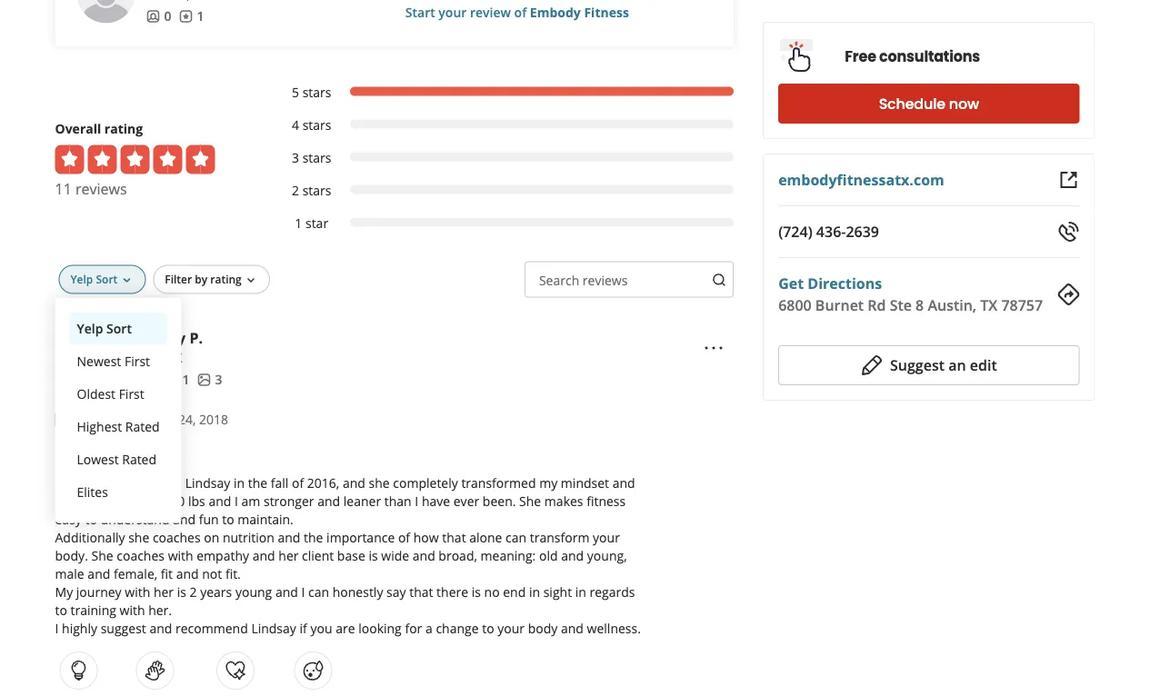 Task type: vqa. For each thing, say whether or not it's contained in the screenshot.
the "Responds
no



Task type: describe. For each thing, give the bounding box(es) containing it.
body.
[[55, 548, 88, 565]]

to up additionally
[[85, 511, 97, 528]]

sort for yelp sort button
[[106, 321, 132, 338]]

2 stars
[[292, 183, 331, 200]]

highly
[[62, 620, 97, 638]]

4
[[292, 117, 299, 134]]

0 horizontal spatial she
[[91, 548, 113, 565]]

stars for 2 stars
[[302, 183, 331, 200]]

5 stars
[[292, 84, 331, 102]]

filter by rating button
[[153, 266, 270, 295]]

easy
[[55, 511, 82, 528]]

broad,
[[439, 548, 477, 565]]

newest first button
[[70, 346, 167, 378]]

16 friends v2 image
[[146, 10, 160, 24]]

11
[[55, 179, 72, 199]]

stars for 4 stars
[[302, 117, 331, 134]]

overall
[[55, 121, 101, 138]]

newest
[[77, 353, 121, 371]]

suggest
[[101, 620, 146, 638]]

mindset
[[561, 475, 609, 492]]

i up if
[[301, 584, 305, 601]]

i right lifestyle.
[[107, 493, 110, 510]]

fit
[[161, 566, 173, 583]]

jul 24, 2018
[[160, 412, 228, 429]]

16 review v2 image
[[179, 10, 193, 24]]

and up journey
[[88, 566, 110, 583]]

24 directions v2 image
[[1058, 284, 1080, 306]]

oldest
[[77, 386, 115, 403]]

24,
[[178, 412, 196, 429]]

1 horizontal spatial in
[[529, 584, 540, 601]]

first for oldest first
[[119, 386, 144, 403]]

3 for 3 stars
[[292, 150, 299, 167]]

industry
[[124, 328, 186, 348]]

0 vertical spatial that
[[442, 529, 466, 547]]

leaner
[[344, 493, 381, 510]]

i left highly
[[55, 620, 59, 638]]

stars for 5 stars
[[302, 84, 331, 102]]

0 vertical spatial she
[[519, 493, 541, 510]]

1 horizontal spatial is
[[369, 548, 378, 565]]

to down highest
[[99, 440, 110, 455]]

menu image
[[703, 338, 725, 359]]

2 vertical spatial first
[[73, 440, 96, 455]]

journey
[[76, 584, 122, 601]]

2018
[[199, 412, 228, 429]]

now
[[949, 94, 979, 114]]

2 have from the left
[[422, 493, 450, 510]]

filter reviews by 3 stars rating element
[[273, 149, 734, 168]]

1 vertical spatial training
[[70, 602, 116, 619]]

honestly
[[333, 584, 383, 601]]

end
[[503, 584, 526, 601]]

schedule
[[879, 94, 946, 114]]

yelp sort button
[[70, 313, 167, 346]]

and down nutrition
[[253, 548, 275, 565]]

start your review of embody fitness
[[405, 4, 629, 22]]

consultations
[[879, 46, 980, 67]]

16 chevron down v2 image for yelp sort
[[119, 274, 134, 288]]

young
[[235, 584, 272, 601]]

change
[[436, 620, 479, 638]]

2 horizontal spatial your
[[593, 529, 620, 547]]

importance
[[327, 529, 395, 547]]

highest rated
[[77, 419, 160, 436]]

if
[[300, 620, 307, 638]]

say
[[387, 584, 406, 601]]

lost
[[146, 493, 167, 510]]

24 pencil v2 image
[[861, 355, 883, 376]]

been.
[[483, 493, 516, 510]]

1 horizontal spatial of
[[398, 529, 410, 547]]

get directions link
[[779, 274, 882, 293]]

filter reviews by 2 stars rating element
[[273, 182, 734, 200]]

lbs
[[188, 493, 205, 510]]

and up fitness
[[613, 475, 635, 492]]

started
[[62, 475, 104, 492]]

fitness
[[587, 493, 626, 510]]

search image
[[712, 273, 727, 288]]

lowest
[[77, 452, 119, 469]]

first for newest first
[[124, 353, 150, 371]]

sort for yelp sort popup button
[[96, 272, 118, 287]]

lowest rated
[[77, 452, 156, 469]]

filter
[[165, 272, 192, 287]]

jul
[[160, 412, 175, 429]]

get directions 6800 burnet rd ste 8 austin, tx 78757
[[779, 274, 1043, 315]]

star
[[305, 215, 328, 233]]

24 phone v2 image
[[1058, 221, 1080, 243]]

and down how
[[413, 548, 435, 565]]

and down 20
[[173, 511, 196, 528]]

yelp for yelp sort button
[[77, 321, 103, 338]]

3 for 3
[[215, 372, 222, 389]]

and right body
[[561, 620, 584, 638]]

1 horizontal spatial she
[[369, 475, 390, 492]]

free
[[845, 46, 876, 67]]

0 horizontal spatial 1
[[182, 372, 190, 389]]

and down her.
[[149, 620, 172, 638]]

0 horizontal spatial is
[[177, 584, 186, 601]]

transformed
[[461, 475, 536, 492]]

schedule now
[[879, 94, 979, 114]]

and down transform
[[561, 548, 584, 565]]

lifestyle.
[[55, 493, 104, 510]]

0 vertical spatial her
[[279, 548, 299, 565]]

yelp sort for yelp sort popup button
[[70, 272, 118, 287]]

16 chevron down v2 image for filter by rating
[[243, 274, 258, 288]]

and up 'leaner'
[[343, 475, 365, 492]]

a
[[426, 620, 433, 638]]

review
[[113, 440, 150, 455]]

(724)
[[779, 222, 813, 241]]

industry p. austin, tx
[[124, 328, 203, 367]]

rd
[[868, 296, 886, 315]]

am
[[241, 493, 260, 510]]

yelp sort for yelp sort button
[[77, 321, 132, 338]]

stronger
[[264, 493, 314, 510]]

2 horizontal spatial in
[[575, 584, 586, 601]]

search
[[539, 273, 579, 290]]

overall rating
[[55, 121, 143, 138]]

looking
[[358, 620, 402, 638]]

alone
[[469, 529, 502, 547]]

male
[[55, 566, 84, 583]]

1 vertical spatial 1
[[295, 215, 302, 233]]

meaning:
[[481, 548, 536, 565]]

burnet
[[815, 296, 864, 315]]

0
[[164, 8, 171, 25]]

rating inside popup button
[[210, 272, 242, 287]]

1 horizontal spatial your
[[498, 620, 525, 638]]

1 have from the left
[[114, 493, 142, 510]]

yelp sort button
[[59, 266, 146, 295]]

an
[[949, 356, 966, 375]]

0 horizontal spatial in
[[234, 475, 245, 492]]

yelp for yelp sort popup button
[[70, 272, 93, 287]]

436-
[[816, 222, 846, 241]]

elites button
[[70, 477, 167, 509]]

20
[[170, 493, 185, 510]]

you
[[310, 620, 332, 638]]

11 reviews
[[55, 179, 127, 199]]

1 vertical spatial coaches
[[117, 548, 165, 565]]

5 star rating image for 11 reviews
[[55, 146, 215, 175]]

filter reviews by 5 stars rating element
[[273, 84, 734, 102]]

and up fun in the bottom of the page
[[209, 493, 231, 510]]

free consultations
[[845, 46, 980, 67]]

stars for 3 stars
[[302, 150, 331, 167]]

p.
[[189, 328, 203, 348]]



Task type: locate. For each thing, give the bounding box(es) containing it.
0 vertical spatial 3
[[292, 150, 299, 167]]

industry p. link
[[124, 328, 203, 348]]

stars right 5
[[302, 84, 331, 102]]

and right fit
[[176, 566, 199, 583]]

1 vertical spatial she
[[91, 548, 113, 565]]

body
[[528, 620, 558, 638]]

1 horizontal spatial the
[[304, 529, 323, 547]]

have up understand
[[114, 493, 142, 510]]

stars inside 'element'
[[302, 183, 331, 200]]

stars right 4
[[302, 117, 331, 134]]

5 star rating image down overall rating
[[55, 146, 215, 175]]

oldest first
[[77, 386, 144, 403]]

1 vertical spatial yelp
[[77, 321, 103, 338]]

16 chevron down v2 image up yelp sort button
[[119, 274, 134, 288]]

sight
[[543, 584, 572, 601]]

0 horizontal spatial 16 chevron down v2 image
[[119, 274, 134, 288]]

16 chevron down v2 image
[[119, 274, 134, 288], [243, 274, 258, 288]]

1 vertical spatial sort
[[106, 321, 132, 338]]

0 horizontal spatial rating
[[104, 121, 143, 138]]

1 horizontal spatial austin,
[[928, 296, 977, 315]]

first
[[124, 353, 150, 371], [119, 386, 144, 403], [73, 440, 96, 455]]

1 horizontal spatial 16 chevron down v2 image
[[243, 274, 258, 288]]

my
[[55, 584, 73, 601]]

16 chevron down v2 image inside filter by rating popup button
[[243, 274, 258, 288]]

are
[[336, 620, 355, 638]]

first inside 'button'
[[124, 353, 150, 371]]

training
[[107, 475, 153, 492], [70, 602, 116, 619]]

1 horizontal spatial rating
[[210, 272, 242, 287]]

1 vertical spatial of
[[292, 475, 304, 492]]

0 horizontal spatial of
[[292, 475, 304, 492]]

0 horizontal spatial lindsay
[[185, 475, 230, 492]]

0 horizontal spatial your
[[439, 4, 467, 22]]

with
[[157, 475, 182, 492], [168, 548, 193, 565], [125, 584, 150, 601], [120, 602, 145, 619]]

1
[[197, 8, 204, 25], [295, 215, 302, 233], [182, 372, 190, 389]]

not
[[202, 566, 222, 583]]

on
[[204, 529, 219, 547]]

have down completely
[[422, 493, 450, 510]]

she down my at the bottom of page
[[519, 493, 541, 510]]

yelp sort inside yelp sort popup button
[[70, 272, 118, 287]]

transform
[[530, 529, 590, 547]]

2 stars from the top
[[302, 117, 331, 134]]

0 vertical spatial lindsay
[[185, 475, 230, 492]]

sort up newest first 'button' at the left
[[106, 321, 132, 338]]

0 vertical spatial the
[[248, 475, 267, 492]]

1 vertical spatial first
[[119, 386, 144, 403]]

can up meaning:
[[506, 529, 527, 547]]

lindsay left if
[[251, 620, 296, 638]]

filter reviews by 1 star rating element
[[273, 215, 734, 233]]

filter reviews by 4 stars rating element
[[273, 117, 734, 135]]

photos element
[[197, 371, 222, 389]]

8
[[916, 296, 924, 315]]

understand
[[101, 511, 170, 528]]

regards
[[590, 584, 635, 601]]

to down my
[[55, 602, 67, 619]]

1 horizontal spatial that
[[442, 529, 466, 547]]

0 vertical spatial 5 star rating image
[[55, 146, 215, 175]]

yelp sort
[[70, 272, 118, 287], [77, 321, 132, 338]]

i right than
[[415, 493, 419, 510]]

2 left years
[[190, 584, 197, 601]]

0 vertical spatial your
[[439, 4, 467, 22]]

rated
[[125, 419, 160, 436], [122, 452, 156, 469]]

yelp sort up yelp sort button
[[70, 272, 118, 287]]

rated for highest rated
[[125, 419, 160, 436]]

0 vertical spatial sort
[[96, 272, 118, 287]]

fall
[[271, 475, 289, 492]]

sort inside button
[[106, 321, 132, 338]]

stars inside "element"
[[302, 150, 331, 167]]

0 vertical spatial training
[[107, 475, 153, 492]]

0 horizontal spatial reviews
[[75, 179, 127, 199]]

rating right overall
[[104, 121, 143, 138]]

your left body
[[498, 620, 525, 638]]

your right start
[[439, 4, 467, 22]]

1 horizontal spatial can
[[506, 529, 527, 547]]

  text field
[[525, 262, 734, 298]]

in right sight
[[575, 584, 586, 601]]

0 horizontal spatial austin,
[[124, 350, 165, 367]]

1 horizontal spatial reviews
[[583, 273, 628, 290]]

suggest an edit
[[890, 356, 997, 375]]

reviews for 11 reviews
[[75, 179, 127, 199]]

6800
[[779, 296, 812, 315]]

lindsay up the lbs
[[185, 475, 230, 492]]

1 vertical spatial the
[[304, 529, 323, 547]]

2 16 chevron down v2 image from the left
[[243, 274, 258, 288]]

0 horizontal spatial can
[[308, 584, 329, 601]]

1 horizontal spatial 1
[[197, 8, 204, 25]]

of right review at the left top of the page
[[514, 4, 527, 22]]

highest rated button
[[70, 411, 167, 444]]

0 vertical spatial she
[[369, 475, 390, 492]]

0 vertical spatial 1
[[197, 8, 204, 25]]

training down journey
[[70, 602, 116, 619]]

0 horizontal spatial have
[[114, 493, 142, 510]]

0 horizontal spatial she
[[128, 529, 149, 547]]

1 vertical spatial can
[[308, 584, 329, 601]]

your up young,
[[593, 529, 620, 547]]

photo of industry p. image
[[55, 329, 113, 388]]

training down "lowest rated"
[[107, 475, 153, 492]]

tx inside get directions 6800 burnet rd ste 8 austin, tx 78757
[[980, 296, 998, 315]]

client
[[302, 548, 334, 565]]

rated up 'review'
[[125, 419, 160, 436]]

first inside button
[[119, 386, 144, 403]]

highest
[[77, 419, 122, 436]]

for
[[405, 620, 422, 638]]

my
[[539, 475, 558, 492]]

4 stars from the top
[[302, 183, 331, 200]]

0 vertical spatial yelp
[[70, 272, 93, 287]]

1 vertical spatial rated
[[122, 452, 156, 469]]

2 inside i started training with lindsay in the fall of 2016, and she completely transformed my mindset and lifestyle. i have lost 20 lbs and i am stronger and leaner than i have ever been. she makes fitness easy to understand and fun to maintain. additionally she coaches on nutrition and the importance of how that alone can transform your body.  she coaches with empathy and her client base is wide and broad, meaning: old and young, male and female, fit and not fit. my journey with her is 2 years young and i can honestly say that there is no end in sight in regards to training with her. i highly suggest and recommend lindsay if you are looking for a change to your body and wellness.
[[190, 584, 197, 601]]

1 vertical spatial 5 star rating image
[[55, 411, 153, 429]]

tx down industry p. link
[[168, 350, 182, 367]]

that right say
[[409, 584, 433, 601]]

1 horizontal spatial she
[[519, 493, 541, 510]]

reviews for search reviews
[[583, 273, 628, 290]]

that
[[442, 529, 466, 547], [409, 584, 433, 601]]

elites
[[77, 484, 108, 502]]

the up client
[[304, 529, 323, 547]]

years
[[200, 584, 232, 601]]

in up 'am'
[[234, 475, 245, 492]]

in right end
[[529, 584, 540, 601]]

yelp inside popup button
[[70, 272, 93, 287]]

0 vertical spatial yelp sort
[[70, 272, 118, 287]]

by
[[195, 272, 207, 287]]

nutrition
[[223, 529, 274, 547]]

can
[[506, 529, 527, 547], [308, 584, 329, 601]]

5 star rating image down oldest first
[[55, 411, 153, 429]]

with up suggest
[[120, 602, 145, 619]]

2 horizontal spatial is
[[472, 584, 481, 601]]

2 vertical spatial of
[[398, 529, 410, 547]]

2 inside filter reviews by 2 stars rating 'element'
[[292, 183, 299, 200]]

1 vertical spatial your
[[593, 529, 620, 547]]

completely
[[393, 475, 458, 492]]

of
[[514, 4, 527, 22], [292, 475, 304, 492], [398, 529, 410, 547]]

1 vertical spatial 2
[[190, 584, 197, 601]]

3 stars from the top
[[302, 150, 331, 167]]

0 horizontal spatial the
[[248, 475, 267, 492]]

1 stars from the top
[[302, 84, 331, 102]]

1 16 chevron down v2 image from the left
[[119, 274, 134, 288]]

2 vertical spatial your
[[498, 620, 525, 638]]

1 vertical spatial she
[[128, 529, 149, 547]]

the up 'am'
[[248, 475, 267, 492]]

with down female,
[[125, 584, 150, 601]]

sort up yelp sort button
[[96, 272, 118, 287]]

and down 2016,
[[318, 493, 340, 510]]

0 vertical spatial 2
[[292, 183, 299, 200]]

first down industry
[[124, 353, 150, 371]]

0 vertical spatial coaches
[[153, 529, 201, 547]]

0 horizontal spatial her
[[154, 584, 174, 601]]

1 vertical spatial austin,
[[124, 350, 165, 367]]

her down fit
[[154, 584, 174, 601]]

1 vertical spatial reviews
[[583, 273, 628, 290]]

empathy
[[197, 548, 249, 565]]

tx left 78757 on the right top of page
[[980, 296, 998, 315]]

3 inside photos element
[[215, 372, 222, 389]]

rating right by
[[210, 272, 242, 287]]

reviews right search
[[583, 273, 628, 290]]

embody
[[530, 4, 581, 22]]

is
[[369, 548, 378, 565], [177, 584, 186, 601], [472, 584, 481, 601]]

1 vertical spatial yelp sort
[[77, 321, 132, 338]]

is left "no"
[[472, 584, 481, 601]]

yelp sort up the newest
[[77, 321, 132, 338]]

her.
[[148, 602, 172, 619]]

reviews right 11
[[75, 179, 127, 199]]

that up broad, on the left of page
[[442, 529, 466, 547]]

1 horizontal spatial her
[[279, 548, 299, 565]]

makes
[[545, 493, 583, 510]]

rated down highest rated
[[122, 452, 156, 469]]

austin, inside industry p. austin, tx
[[124, 350, 165, 367]]

78757
[[1002, 296, 1043, 315]]

schedule now link
[[779, 84, 1080, 124]]

0 vertical spatial rated
[[125, 419, 160, 436]]

1 vertical spatial tx
[[168, 350, 182, 367]]

reviews
[[75, 179, 127, 199], [583, 273, 628, 290]]

2 down 3 stars on the top left of the page
[[292, 183, 299, 200]]

additionally
[[55, 529, 125, 547]]

2 horizontal spatial 1
[[295, 215, 302, 233]]

her left client
[[279, 548, 299, 565]]

2 5 star rating image from the top
[[55, 411, 153, 429]]

1 vertical spatial 3
[[215, 372, 222, 389]]

(724) 436-2639
[[779, 222, 879, 241]]

her
[[279, 548, 299, 565], [154, 584, 174, 601]]

1 horizontal spatial 2
[[292, 183, 299, 200]]

to right change
[[482, 620, 494, 638]]

yelp up the newest
[[77, 321, 103, 338]]

1 vertical spatial lindsay
[[251, 620, 296, 638]]

of right fall
[[292, 475, 304, 492]]

recommend
[[175, 620, 248, 638]]

0 vertical spatial first
[[124, 353, 150, 371]]

tx inside industry p. austin, tx
[[168, 350, 182, 367]]

have
[[114, 493, 142, 510], [422, 493, 450, 510]]

is left wide
[[369, 548, 378, 565]]

1 vertical spatial her
[[154, 584, 174, 601]]

in
[[234, 475, 245, 492], [529, 584, 540, 601], [575, 584, 586, 601]]

sort
[[96, 272, 118, 287], [106, 321, 132, 338]]

friends element
[[146, 7, 171, 26]]

she up 'leaner'
[[369, 475, 390, 492]]

embodyfitnessatx.com
[[779, 170, 945, 190]]

reviews element
[[179, 7, 204, 26]]

austin, right 8
[[928, 296, 977, 315]]

i left 'am'
[[235, 493, 238, 510]]

yelp inside button
[[77, 321, 103, 338]]

1 vertical spatial that
[[409, 584, 433, 601]]

3 down 4
[[292, 150, 299, 167]]

1 vertical spatial rating
[[210, 272, 242, 287]]

5 star rating image
[[55, 146, 215, 175], [55, 411, 153, 429]]

directions
[[808, 274, 882, 293]]

first down highest
[[73, 440, 96, 455]]

sort inside popup button
[[96, 272, 118, 287]]

and right young
[[275, 584, 298, 601]]

of up wide
[[398, 529, 410, 547]]

i started training with lindsay in the fall of 2016, and she completely transformed my mindset and lifestyle. i have lost 20 lbs and i am stronger and leaner than i have ever been. she makes fitness easy to understand and fun to maintain. additionally she coaches on nutrition and the importance of how that alone can transform your body.  she coaches with empathy and her client base is wide and broad, meaning: old and young, male and female, fit and not fit. my journey with her is 2 years young and i can honestly say that there is no end in sight in regards to training with her. i highly suggest and recommend lindsay if you are looking for a change to your body and wellness.
[[55, 475, 641, 638]]

is left years
[[177, 584, 186, 601]]

yelp sort inside yelp sort button
[[77, 321, 132, 338]]

3 right 16 photos v2
[[215, 372, 222, 389]]

start
[[405, 4, 435, 22]]

1 star
[[295, 215, 328, 233]]

0 vertical spatial tx
[[980, 296, 998, 315]]

embodyfitnessatx.com link
[[779, 170, 945, 190]]

maintain.
[[238, 511, 294, 528]]

filter by rating
[[165, 272, 242, 287]]

1 horizontal spatial tx
[[980, 296, 998, 315]]

the
[[248, 475, 267, 492], [304, 529, 323, 547]]

0 vertical spatial rating
[[104, 121, 143, 138]]

base
[[337, 548, 365, 565]]

get
[[779, 274, 804, 293]]

24 external link v2 image
[[1058, 169, 1080, 191]]

16 chevron down v2 image inside yelp sort popup button
[[119, 274, 134, 288]]

with up fit
[[168, 548, 193, 565]]

0 vertical spatial can
[[506, 529, 527, 547]]

wellness.
[[587, 620, 641, 638]]

can down client
[[308, 584, 329, 601]]

3 inside "element"
[[292, 150, 299, 167]]

1 right 16 review v2 icon
[[197, 8, 204, 25]]

yelp up yelp sort button
[[70, 272, 93, 287]]

0 horizontal spatial 2
[[190, 584, 197, 601]]

to right fun in the bottom of the page
[[222, 511, 234, 528]]

5 star rating image for jul 24, 2018
[[55, 411, 153, 429]]

stars up '2 stars'
[[302, 150, 331, 167]]

2 vertical spatial 1
[[182, 372, 190, 389]]

fit.
[[225, 566, 241, 583]]

austin, inside get directions 6800 burnet rd ste 8 austin, tx 78757
[[928, 296, 977, 315]]

first up highest rated
[[119, 386, 144, 403]]

1 horizontal spatial have
[[422, 493, 450, 510]]

16 photos v2 image
[[197, 373, 211, 388]]

stars up star in the left of the page
[[302, 183, 331, 200]]

coaches left on
[[153, 529, 201, 547]]

tx
[[980, 296, 998, 315], [168, 350, 182, 367]]

female,
[[114, 566, 157, 583]]

she down additionally
[[91, 548, 113, 565]]

1 left star in the left of the page
[[295, 215, 302, 233]]

1 horizontal spatial 3
[[292, 150, 299, 167]]

1 5 star rating image from the top
[[55, 146, 215, 175]]

she down understand
[[128, 529, 149, 547]]

your
[[439, 4, 467, 22], [593, 529, 620, 547], [498, 620, 525, 638]]

to
[[99, 440, 110, 455], [85, 511, 97, 528], [222, 511, 234, 528], [55, 602, 67, 619], [482, 620, 494, 638]]

2016,
[[307, 475, 339, 492]]

0 vertical spatial reviews
[[75, 179, 127, 199]]

0 horizontal spatial 3
[[215, 372, 222, 389]]

0 horizontal spatial tx
[[168, 350, 182, 367]]

coaches up female,
[[117, 548, 165, 565]]

and down maintain.
[[278, 529, 300, 547]]

0 vertical spatial austin,
[[928, 296, 977, 315]]

1 inside the reviews element
[[197, 8, 204, 25]]

0 horizontal spatial that
[[409, 584, 433, 601]]

1 horizontal spatial lindsay
[[251, 620, 296, 638]]

2639
[[846, 222, 879, 241]]

austin, down industry
[[124, 350, 165, 367]]

2 horizontal spatial of
[[514, 4, 527, 22]]

no
[[484, 584, 500, 601]]

i left started at the bottom left of page
[[55, 475, 59, 492]]

16 chevron down v2 image right filter by rating
[[243, 274, 258, 288]]

1 left 16 photos v2
[[182, 372, 190, 389]]

rated for lowest rated
[[122, 452, 156, 469]]

0 vertical spatial of
[[514, 4, 527, 22]]

with up 20
[[157, 475, 182, 492]]



